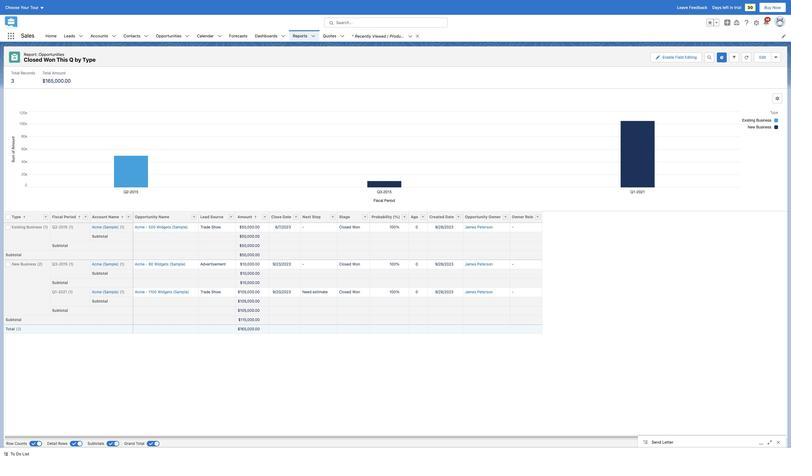 Task type: vqa. For each thing, say whether or not it's contained in the screenshot.
text default icon corresponding to Reports
yes



Task type: describe. For each thing, give the bounding box(es) containing it.
opportunities
[[156, 33, 182, 38]]

your
[[21, 5, 29, 10]]

opportunities list item
[[152, 30, 193, 42]]

trial
[[734, 5, 741, 10]]

days left in trial
[[712, 5, 741, 10]]

accounts list item
[[87, 30, 120, 42]]

do
[[16, 452, 21, 457]]

dashboards list item
[[251, 30, 289, 42]]

text default image for quotes
[[340, 34, 344, 38]]

products
[[390, 34, 406, 38]]

10
[[766, 18, 770, 21]]

reports
[[293, 33, 307, 38]]

text default image for opportunities
[[185, 34, 190, 38]]

forecasts
[[229, 33, 247, 38]]

list item containing *
[[348, 30, 422, 42]]

list containing home
[[42, 30, 791, 42]]

quotes list item
[[319, 30, 348, 42]]

search... button
[[324, 18, 448, 28]]

calendar list item
[[193, 30, 225, 42]]

leave
[[677, 5, 688, 10]]

reports list item
[[289, 30, 319, 42]]

feedback
[[689, 5, 707, 10]]

dashboards link
[[251, 30, 281, 42]]

text default image inside to do list button
[[4, 452, 8, 457]]

now
[[773, 5, 781, 10]]

leads list item
[[60, 30, 87, 42]]

to do list
[[11, 452, 29, 457]]

dashboards
[[255, 33, 277, 38]]

send letter
[[652, 440, 674, 445]]

quotes
[[323, 33, 336, 38]]

text default image for contacts
[[144, 34, 148, 38]]

leads
[[64, 33, 75, 38]]

buy now
[[764, 5, 781, 10]]

list
[[22, 452, 29, 457]]

*
[[352, 34, 354, 38]]

contacts list item
[[120, 30, 152, 42]]

home
[[46, 33, 57, 38]]

to
[[11, 452, 15, 457]]

leave feedback link
[[677, 5, 707, 10]]

text default image for reports
[[311, 34, 315, 38]]

leave feedback
[[677, 5, 707, 10]]

search...
[[336, 20, 353, 25]]

in
[[730, 5, 733, 10]]

text default image for leads
[[79, 34, 83, 38]]



Task type: locate. For each thing, give the bounding box(es) containing it.
text default image inside quotes list item
[[340, 34, 344, 38]]

text default image right contacts
[[144, 34, 148, 38]]

text default image inside leads list item
[[79, 34, 83, 38]]

text default image left calendar link
[[185, 34, 190, 38]]

text default image left to at the bottom left
[[4, 452, 8, 457]]

calendar link
[[193, 30, 217, 42]]

text default image right leads
[[79, 34, 83, 38]]

contacts link
[[120, 30, 144, 42]]

home link
[[42, 30, 60, 42]]

calendar
[[197, 33, 214, 38]]

contacts
[[124, 33, 140, 38]]

text default image for calendar
[[217, 34, 222, 38]]

leads link
[[60, 30, 79, 42]]

tour
[[30, 5, 38, 10]]

opportunities link
[[152, 30, 185, 42]]

left
[[723, 5, 729, 10]]

10 button
[[763, 17, 771, 26]]

text default image for dashboards
[[281, 34, 285, 38]]

sales
[[21, 33, 34, 39]]

quotes link
[[319, 30, 340, 42]]

text default image for accounts
[[112, 34, 116, 38]]

recently
[[355, 34, 371, 38]]

text default image inside opportunities "list item"
[[185, 34, 190, 38]]

to do list button
[[0, 448, 33, 460]]

letter
[[662, 440, 674, 445]]

days
[[712, 5, 722, 10]]

text default image right products
[[415, 34, 420, 38]]

text default image inside dashboards list item
[[281, 34, 285, 38]]

text default image
[[79, 34, 83, 38], [185, 34, 190, 38], [281, 34, 285, 38], [311, 34, 315, 38], [408, 34, 412, 39], [4, 452, 8, 457]]

viewed
[[372, 34, 386, 38]]

accounts
[[91, 33, 108, 38]]

text default image inside reports list item
[[311, 34, 315, 38]]

30
[[748, 5, 753, 10]]

group
[[706, 19, 719, 26]]

text default image right reports
[[311, 34, 315, 38]]

list item
[[348, 30, 422, 42]]

buy now button
[[759, 2, 786, 12]]

|
[[387, 34, 389, 38]]

choose your tour
[[5, 5, 38, 10]]

choose your tour button
[[5, 2, 44, 12]]

send letter link
[[638, 436, 786, 450]]

text default image inside calendar list item
[[217, 34, 222, 38]]

accounts link
[[87, 30, 112, 42]]

text default image right accounts
[[112, 34, 116, 38]]

text default image inside accounts list item
[[112, 34, 116, 38]]

choose
[[5, 5, 19, 10]]

text default image left reports link
[[281, 34, 285, 38]]

text default image right products
[[408, 34, 412, 39]]

text default image inside list item
[[415, 34, 420, 38]]

* recently viewed | products
[[352, 34, 406, 38]]

send
[[652, 440, 661, 445]]

text default image left *
[[340, 34, 344, 38]]

list
[[42, 30, 791, 42]]

text default image inside "contacts" list item
[[144, 34, 148, 38]]

text default image right calendar
[[217, 34, 222, 38]]

buy
[[764, 5, 772, 10]]

forecasts link
[[225, 30, 251, 42]]

reports link
[[289, 30, 311, 42]]

text default image
[[415, 34, 420, 38], [112, 34, 116, 38], [144, 34, 148, 38], [217, 34, 222, 38], [340, 34, 344, 38]]



